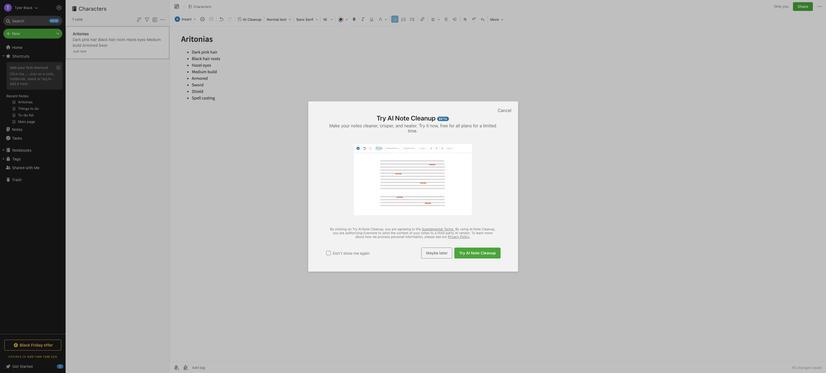 Task type: vqa. For each thing, say whether or not it's contained in the screenshot.
Try AI Note Cleanup to the right
yes



Task type: describe. For each thing, give the bounding box(es) containing it.
don't
[[333, 251, 343, 256]]

now
[[80, 49, 87, 53]]

about
[[356, 235, 365, 239]]

outdent image
[[452, 15, 459, 23]]

undo image
[[218, 15, 225, 23]]

the for using
[[391, 231, 396, 235]]

we
[[373, 235, 377, 239]]

notes link
[[0, 125, 65, 134]]

subscript image
[[479, 15, 487, 23]]

or
[[37, 77, 41, 81]]

a inside by using ai note cleanup, you are authorizing evernote to send the content of your notes to a third-party ai vendor. to learn more about how we process personal information, please see our
[[435, 231, 437, 235]]

underline image
[[368, 15, 376, 23]]

share button
[[794, 2, 814, 11]]

swor
[[99, 43, 108, 47]]

the for clicking
[[416, 227, 421, 231]]

your for notes
[[341, 123, 350, 128]]

black friday offer
[[20, 343, 53, 348]]

task image
[[199, 15, 207, 23]]

friday
[[31, 343, 43, 348]]

expand note image
[[174, 3, 180, 10]]

tag
[[42, 77, 47, 81]]

your for first
[[18, 65, 25, 70]]

home link
[[0, 43, 66, 52]]

alignment image
[[429, 15, 442, 23]]

notebooks link
[[0, 146, 65, 155]]

try ai note cleanup button
[[455, 248, 501, 259]]

privacy policy. link
[[448, 235, 471, 239]]

cancel
[[498, 108, 512, 113]]

add
[[10, 65, 17, 70]]

just
[[73, 49, 79, 53]]

strikethrough image
[[462, 15, 469, 23]]

settings image
[[56, 4, 62, 11]]

trash link
[[0, 175, 65, 184]]

maybe later
[[427, 251, 448, 255]]

font size image
[[321, 15, 335, 23]]

all
[[456, 123, 461, 128]]

privacy
[[448, 235, 460, 239]]

Search text field
[[7, 16, 59, 26]]

04d:14h:15m:22s
[[27, 355, 57, 359]]

notebook,
[[10, 77, 27, 81]]

more image
[[489, 15, 506, 23]]

our
[[442, 235, 448, 239]]

shortcuts
[[12, 54, 29, 58]]

recent notes
[[6, 94, 29, 98]]

ai right using
[[470, 227, 473, 231]]

expand tags image
[[1, 157, 6, 161]]

italic image
[[359, 15, 367, 23]]

later
[[440, 251, 448, 255]]

now,
[[430, 123, 439, 128]]

black friday offer button
[[4, 340, 61, 351]]

icon
[[30, 72, 37, 76]]

a inside make your notes cleaner, crisper, and neater. try it now, free for all plans for a limited time.
[[480, 123, 482, 128]]

changes
[[798, 366, 812, 370]]

on inside the try ai note cleanup dialog
[[348, 227, 352, 231]]

indent image
[[443, 15, 451, 23]]

note
[[75, 17, 83, 22]]

1 horizontal spatial are
[[392, 227, 397, 231]]

ai up crisper,
[[388, 114, 394, 122]]

clicking
[[335, 227, 347, 231]]

expires
[[8, 355, 22, 359]]

don't show me again
[[333, 251, 370, 256]]

information,
[[406, 235, 424, 239]]

offer
[[44, 343, 53, 348]]

are inside by using ai note cleanup, you are authorizing evernote to send the content of your notes to a third-party ai vendor. to learn more about how we process personal information, please see our
[[340, 231, 345, 235]]

Don't show me again checkbox
[[326, 251, 331, 255]]

tree containing home
[[0, 43, 66, 334]]

medium
[[147, 37, 161, 42]]

policy.
[[461, 235, 471, 239]]

using
[[461, 227, 469, 231]]

shared with me link
[[0, 163, 65, 172]]

maybe
[[427, 251, 439, 255]]

cleanup, inside by using ai note cleanup, you are authorizing evernote to send the content of your notes to a third-party ai vendor. to learn more about how we process personal information, please see our
[[482, 227, 496, 231]]

agreeing
[[398, 227, 411, 231]]

note up and
[[396, 114, 410, 122]]

with
[[26, 165, 33, 170]]

recent
[[6, 94, 18, 98]]

ai up about
[[359, 227, 362, 231]]

stack
[[27, 77, 36, 81]]

2 hair from the left
[[109, 37, 115, 42]]

terms.
[[444, 227, 455, 231]]

plans
[[462, 123, 472, 128]]

click
[[10, 72, 18, 76]]

make
[[330, 123, 340, 128]]

tasks
[[12, 136, 22, 140]]

1
[[72, 17, 74, 22]]

ai cleanup button
[[236, 15, 264, 23]]

only you
[[775, 4, 789, 9]]

vendor.
[[460, 231, 471, 235]]

1 vertical spatial notes
[[12, 127, 22, 132]]

1 cleanup, from the left
[[371, 227, 385, 231]]

ai inside button
[[243, 17, 247, 22]]

shortcuts button
[[0, 52, 65, 60]]

first
[[26, 65, 33, 70]]

try ai note cleanup inside button
[[460, 251, 496, 255]]

again
[[360, 251, 370, 256]]

note up how
[[363, 227, 370, 231]]

insert link image
[[419, 15, 427, 23]]

tasks button
[[0, 134, 65, 143]]

heading level image
[[265, 15, 293, 23]]

make your notes cleaner, crisper, and neater. try it now, free for all plans for a limited time.
[[330, 123, 497, 133]]

cancel button
[[498, 108, 512, 113]]

build
[[73, 43, 81, 47]]

privacy policy.
[[448, 235, 471, 239]]

all
[[793, 366, 797, 370]]

to left see
[[431, 231, 434, 235]]

third-
[[438, 231, 447, 235]]

home
[[12, 45, 22, 50]]

black inside popup button
[[20, 343, 30, 348]]

limited
[[484, 123, 497, 128]]

your inside by using ai note cleanup, you are authorizing evernote to send the content of your notes to a third-party ai vendor. to learn more about how we process personal information, please see our
[[414, 231, 421, 235]]

cleaner,
[[364, 123, 379, 128]]

shortcut
[[34, 65, 48, 70]]

cleanup inside button
[[481, 251, 496, 255]]

notebooks
[[12, 148, 31, 153]]

1 hair from the left
[[91, 37, 97, 42]]

show
[[344, 251, 353, 256]]

note inside by using ai note cleanup, you are authorizing evernote to send the content of your notes to a third-party ai vendor. to learn more about how we process personal information, please see our
[[474, 227, 481, 231]]

see
[[436, 235, 442, 239]]

saved
[[813, 366, 823, 370]]

try inside button
[[460, 251, 466, 255]]

characters inside 'note list' element
[[79, 5, 107, 12]]

0 vertical spatial notes
[[19, 94, 29, 98]]

Note Editor text field
[[170, 26, 827, 362]]



Task type: locate. For each thing, give the bounding box(es) containing it.
group inside "tree"
[[0, 60, 65, 127]]

your inside make your notes cleaner, crisper, and neater. try it now, free for all plans for a limited time.
[[341, 123, 350, 128]]

process
[[378, 235, 390, 239]]

of
[[410, 231, 413, 235]]

send
[[383, 231, 390, 235]]

font color image
[[336, 15, 350, 23]]

0 vertical spatial try ai note cleanup
[[377, 114, 436, 122]]

characters inside button
[[193, 4, 212, 9]]

cleanup down more
[[481, 251, 496, 255]]

you left authorizing on the bottom
[[333, 231, 339, 235]]

1 horizontal spatial by
[[456, 227, 460, 231]]

please
[[425, 235, 435, 239]]

a inside icon on a note, notebook, stack or tag to add it here.
[[43, 72, 45, 76]]

notes inside make your notes cleaner, crisper, and neater. try it now, free for all plans for a limited time.
[[351, 123, 362, 128]]

0 horizontal spatial hair
[[91, 37, 97, 42]]

1 horizontal spatial you
[[386, 227, 391, 231]]

black up in
[[20, 343, 30, 348]]

it down notebook,
[[17, 81, 19, 86]]

evernote
[[364, 231, 378, 235]]

by for using
[[456, 227, 460, 231]]

hair left roots
[[109, 37, 115, 42]]

you right only
[[783, 4, 789, 9]]

armored
[[82, 43, 98, 47]]

add tag image
[[182, 365, 189, 371]]

bold image
[[351, 15, 358, 23]]

notes
[[19, 94, 29, 98], [12, 127, 22, 132]]

highlight image
[[376, 15, 390, 23]]

1 vertical spatial try ai note cleanup
[[460, 251, 496, 255]]

your right make
[[341, 123, 350, 128]]

try up crisper,
[[377, 114, 386, 122]]

try up about
[[353, 227, 358, 231]]

try down policy.
[[460, 251, 466, 255]]

try ai note cleanup dialog
[[308, 101, 519, 272]]

2 by from the left
[[456, 227, 460, 231]]

1 horizontal spatial hair
[[109, 37, 115, 42]]

1 by from the left
[[330, 227, 334, 231]]

1 horizontal spatial for
[[473, 123, 479, 128]]

the right send
[[391, 231, 396, 235]]

1 horizontal spatial your
[[341, 123, 350, 128]]

1 vertical spatial it
[[427, 123, 429, 128]]

try
[[377, 114, 386, 122], [419, 123, 426, 128], [353, 227, 358, 231], [460, 251, 466, 255]]

a left the limited
[[480, 123, 482, 128]]

party
[[447, 231, 455, 235]]

the inside by using ai note cleanup, you are authorizing evernote to send the content of your notes to a third-party ai vendor. to learn more about how we process personal information, please see our
[[391, 231, 396, 235]]

new
[[12, 31, 20, 36]]

0 horizontal spatial for
[[450, 123, 455, 128]]

trash
[[12, 177, 22, 182]]

all changes saved
[[793, 366, 823, 370]]

group containing add your first shortcut
[[0, 60, 65, 127]]

None search field
[[7, 16, 59, 26]]

dark
[[73, 37, 81, 42]]

cleanup up now,
[[411, 114, 436, 122]]

here.
[[20, 81, 29, 86]]

new button
[[3, 29, 62, 39]]

by left clicking
[[330, 227, 334, 231]]

are up personal
[[392, 227, 397, 231]]

by for clicking
[[330, 227, 334, 231]]

to inside icon on a note, notebook, stack or tag to add it here.
[[48, 77, 51, 81]]

add
[[10, 81, 16, 86]]

0 horizontal spatial you
[[333, 231, 339, 235]]

0 vertical spatial notes
[[351, 123, 362, 128]]

note list element
[[66, 0, 170, 373]]

it inside make your notes cleaner, crisper, and neater. try it now, free for all plans for a limited time.
[[427, 123, 429, 128]]

shared with me
[[12, 165, 39, 170]]

note
[[396, 114, 410, 122], [363, 227, 370, 231], [474, 227, 481, 231], [471, 251, 480, 255]]

learn
[[477, 231, 484, 235]]

font family image
[[295, 15, 320, 23]]

supplemental terms. link
[[422, 227, 455, 231]]

1 vertical spatial black
[[20, 343, 30, 348]]

1 horizontal spatial cleanup,
[[482, 227, 496, 231]]

0 horizontal spatial try ai note cleanup
[[377, 114, 436, 122]]

ai right party at the right of the page
[[456, 231, 459, 235]]

0 vertical spatial on
[[38, 72, 42, 76]]

tags button
[[0, 155, 65, 163]]

add your first shortcut
[[10, 65, 48, 70]]

the left ... in the top of the page
[[19, 72, 24, 76]]

ai down policy.
[[467, 251, 470, 255]]

on up or
[[38, 72, 42, 76]]

to down note,
[[48, 77, 51, 81]]

2 vertical spatial your
[[414, 231, 421, 235]]

1 note
[[72, 17, 83, 22]]

0 horizontal spatial a
[[43, 72, 45, 76]]

a
[[43, 72, 45, 76], [480, 123, 482, 128], [435, 231, 437, 235]]

for left all
[[450, 123, 455, 128]]

notes inside by using ai note cleanup, you are authorizing evernote to send the content of your notes to a third-party ai vendor. to learn more about how we process personal information, please see our
[[422, 231, 430, 235]]

hair
[[91, 37, 97, 42], [109, 37, 115, 42]]

in
[[23, 355, 26, 359]]

on inside icon on a note, notebook, stack or tag to add it here.
[[38, 72, 42, 76]]

2 horizontal spatial cleanup
[[481, 251, 496, 255]]

checklist image
[[409, 15, 417, 23]]

1 horizontal spatial characters
[[193, 4, 212, 9]]

time.
[[408, 129, 418, 133]]

you inside note window element
[[783, 4, 789, 9]]

it left now,
[[427, 123, 429, 128]]

on right clicking
[[348, 227, 352, 231]]

click the ...
[[10, 72, 29, 76]]

characters up task image
[[193, 4, 212, 9]]

content
[[397, 231, 409, 235]]

1 horizontal spatial a
[[435, 231, 437, 235]]

notes up tasks
[[12, 127, 22, 132]]

a up tag
[[43, 72, 45, 76]]

1 horizontal spatial try ai note cleanup
[[460, 251, 496, 255]]

tree
[[0, 43, 66, 334]]

try right neater.
[[419, 123, 426, 128]]

by inside by using ai note cleanup, you are authorizing evernote to send the content of your notes to a third-party ai vendor. to learn more about how we process personal information, please see our
[[456, 227, 460, 231]]

0 vertical spatial it
[[17, 81, 19, 86]]

1 horizontal spatial cleanup
[[411, 114, 436, 122]]

0 horizontal spatial your
[[18, 65, 25, 70]]

2 horizontal spatial you
[[783, 4, 789, 9]]

note left more
[[474, 227, 481, 231]]

1 horizontal spatial notes
[[422, 231, 430, 235]]

a left third-
[[435, 231, 437, 235]]

by
[[330, 227, 334, 231], [456, 227, 460, 231]]

ai
[[243, 17, 247, 22], [388, 114, 394, 122], [359, 227, 362, 231], [470, 227, 473, 231], [456, 231, 459, 235], [467, 251, 470, 255]]

0 vertical spatial a
[[43, 72, 45, 76]]

by clicking on try ai note cleanup, you are agreeing to the supplemental terms.
[[330, 227, 455, 231]]

how
[[366, 235, 372, 239]]

to
[[472, 231, 476, 235]]

bulleted list image
[[391, 15, 399, 23]]

black inside "dark pink hair black hair roots hazel eyes medium build armored swor"
[[98, 37, 108, 42]]

superscript image
[[470, 15, 478, 23]]

by left using
[[456, 227, 460, 231]]

2 for from the left
[[473, 123, 479, 128]]

cleanup, right the to
[[482, 227, 496, 231]]

cleanup left the heading level image on the top left of the page
[[248, 17, 262, 22]]

me
[[354, 251, 359, 256]]

only
[[775, 4, 782, 9]]

try ai note cleanup
[[377, 114, 436, 122], [460, 251, 496, 255]]

note,
[[46, 72, 54, 76]]

expand notebooks image
[[1, 148, 6, 152]]

0 horizontal spatial black
[[20, 343, 30, 348]]

0 horizontal spatial cleanup,
[[371, 227, 385, 231]]

0 vertical spatial black
[[98, 37, 108, 42]]

2 cleanup, from the left
[[482, 227, 496, 231]]

2 vertical spatial a
[[435, 231, 437, 235]]

try ai note cleanup up neater.
[[377, 114, 436, 122]]

ai inside button
[[467, 251, 470, 255]]

0 vertical spatial cleanup
[[248, 17, 262, 22]]

1 vertical spatial cleanup
[[411, 114, 436, 122]]

on
[[38, 72, 42, 76], [348, 227, 352, 231]]

you inside by using ai note cleanup, you are authorizing evernote to send the content of your notes to a third-party ai vendor. to learn more about how we process personal information, please see our
[[333, 231, 339, 235]]

black up swor
[[98, 37, 108, 42]]

ai right undo icon
[[243, 17, 247, 22]]

1 horizontal spatial black
[[98, 37, 108, 42]]

by using ai note cleanup, you are authorizing evernote to send the content of your notes to a third-party ai vendor. to learn more about how we process personal information, please see our
[[333, 227, 496, 239]]

1 for from the left
[[450, 123, 455, 128]]

are
[[392, 227, 397, 231], [340, 231, 345, 235]]

1 horizontal spatial on
[[348, 227, 352, 231]]

tags
[[12, 157, 21, 161]]

add a reminder image
[[173, 365, 180, 371]]

dark pink hair black hair roots hazel eyes medium build armored swor
[[73, 37, 161, 47]]

the right the of
[[416, 227, 421, 231]]

characters up note
[[79, 5, 107, 12]]

note window element
[[170, 0, 827, 373]]

free
[[441, 123, 448, 128]]

0 horizontal spatial the
[[19, 72, 24, 76]]

cleanup
[[248, 17, 262, 22], [411, 114, 436, 122], [481, 251, 496, 255]]

you up process
[[386, 227, 391, 231]]

cleanup, up "we" at the left bottom
[[371, 227, 385, 231]]

1 vertical spatial notes
[[422, 231, 430, 235]]

2 vertical spatial cleanup
[[481, 251, 496, 255]]

insert image
[[173, 15, 198, 23]]

numbered list image
[[400, 15, 408, 23]]

0 horizontal spatial cleanup
[[248, 17, 262, 22]]

hair up armored at the left top
[[91, 37, 97, 42]]

the inside "tree"
[[19, 72, 24, 76]]

0 horizontal spatial by
[[330, 227, 334, 231]]

black
[[98, 37, 108, 42], [20, 343, 30, 348]]

me
[[34, 165, 39, 170]]

to up information,
[[412, 227, 415, 231]]

you
[[783, 4, 789, 9], [386, 227, 391, 231], [333, 231, 339, 235]]

group
[[0, 60, 65, 127]]

note inside button
[[471, 251, 480, 255]]

1 vertical spatial your
[[341, 123, 350, 128]]

roots
[[116, 37, 126, 42]]

and
[[396, 123, 403, 128]]

...
[[25, 72, 29, 76]]

aritonias
[[73, 31, 89, 36]]

personal
[[391, 235, 405, 239]]

maybe later button
[[422, 248, 453, 259]]

try ai note cleanup down 'learn'
[[460, 251, 496, 255]]

your right the of
[[414, 231, 421, 235]]

1 horizontal spatial it
[[427, 123, 429, 128]]

for right plans
[[473, 123, 479, 128]]

0 horizontal spatial are
[[340, 231, 345, 235]]

try inside make your notes cleaner, crisper, and neater. try it now, free for all plans for a limited time.
[[419, 123, 426, 128]]

0 horizontal spatial on
[[38, 72, 42, 76]]

cleanup inside button
[[248, 17, 262, 22]]

your up click the ...
[[18, 65, 25, 70]]

2 horizontal spatial your
[[414, 231, 421, 235]]

notes right recent
[[19, 94, 29, 98]]

hazel
[[127, 37, 137, 42]]

eyes
[[138, 37, 146, 42]]

1 horizontal spatial the
[[391, 231, 396, 235]]

pink
[[82, 37, 90, 42]]

to left send
[[379, 231, 382, 235]]

2 horizontal spatial a
[[480, 123, 482, 128]]

are left authorizing on the bottom
[[340, 231, 345, 235]]

0 horizontal spatial it
[[17, 81, 19, 86]]

2 horizontal spatial the
[[416, 227, 421, 231]]

0 horizontal spatial characters
[[79, 5, 107, 12]]

1 vertical spatial a
[[480, 123, 482, 128]]

share
[[798, 4, 809, 9]]

0 horizontal spatial notes
[[351, 123, 362, 128]]

1 vertical spatial on
[[348, 227, 352, 231]]

0 vertical spatial your
[[18, 65, 25, 70]]

notes
[[351, 123, 362, 128], [422, 231, 430, 235]]

it inside icon on a note, notebook, stack or tag to add it here.
[[17, 81, 19, 86]]

note down the to
[[471, 251, 480, 255]]



